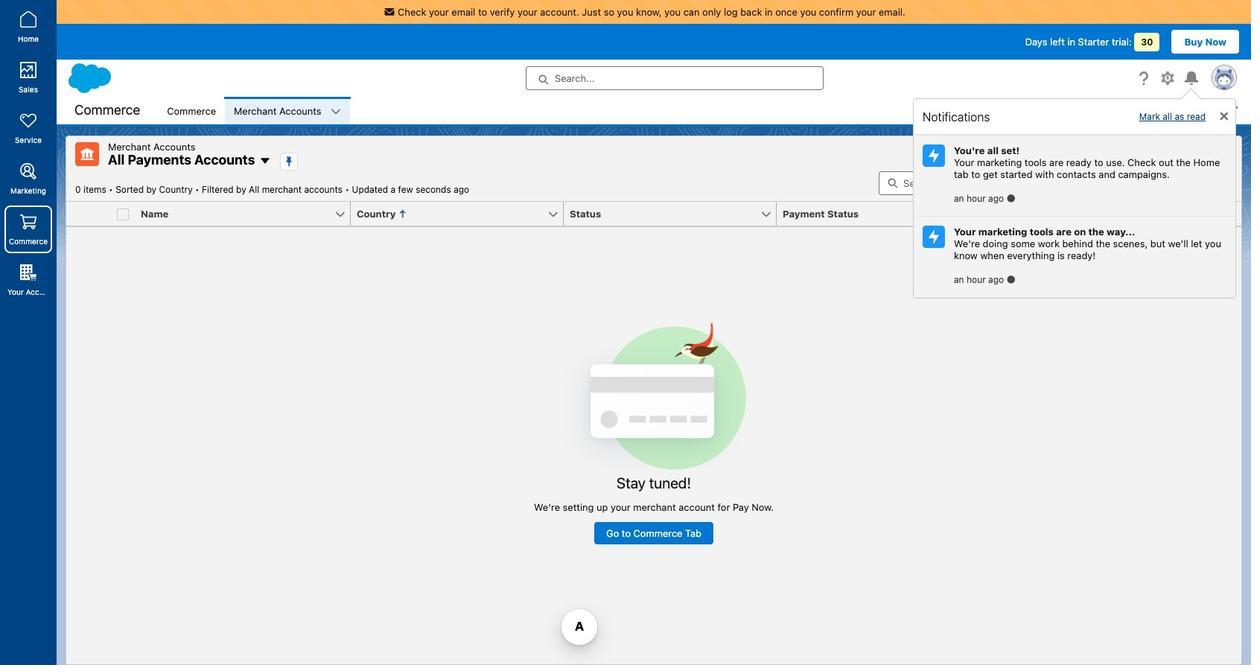 Task type: describe. For each thing, give the bounding box(es) containing it.
commerce inside list
[[167, 105, 216, 117]]

confirm
[[819, 6, 854, 18]]

commerce up payments
[[74, 102, 140, 118]]

check your email to verify your account. just so you know, you can only log back in once you confirm your email.
[[398, 6, 906, 18]]

sorted
[[116, 184, 144, 195]]

an for you're all set! your marketing tools are ready to use. check out the home tab to get started with contacts and campaigns.
[[954, 193, 964, 204]]

account
[[26, 287, 55, 296]]

1 by from the left
[[146, 184, 156, 195]]

your account link
[[4, 256, 55, 304]]

with
[[1035, 168, 1054, 180]]

is
[[1057, 249, 1065, 261]]

check inside you're all set! your marketing tools are ready to use. check out the home tab to get started with contacts and campaigns.
[[1128, 156, 1156, 168]]

marketing
[[10, 186, 46, 195]]

once
[[775, 6, 798, 18]]

seconds
[[416, 184, 451, 195]]

0 items • sorted by country • filtered by all merchant accounts • updated a few seconds ago
[[75, 184, 469, 195]]

0 vertical spatial commerce link
[[158, 97, 225, 124]]

buy now
[[1184, 36, 1227, 48]]

payment status element
[[777, 202, 999, 226]]

payout status
[[996, 208, 1063, 220]]

hour for your marketing tools are ready to use. check out the home tab to get started with contacts and campaigns.
[[967, 193, 986, 204]]

tab
[[685, 527, 701, 539]]

item number image
[[66, 202, 111, 226]]

buy now button
[[1172, 30, 1239, 54]]

cell inside all payments accounts|merchant accounts|list view element
[[111, 202, 135, 226]]

log
[[724, 6, 738, 18]]

when
[[980, 249, 1005, 261]]

select list display image
[[1096, 171, 1129, 195]]

we're setting up your merchant account for pay now.
[[534, 501, 774, 513]]

for
[[718, 501, 730, 513]]

know
[[954, 249, 978, 261]]

country element
[[351, 202, 573, 226]]

your inside you're all set! your marketing tools are ready to use. check out the home tab to get started with contacts and campaigns.
[[954, 156, 974, 168]]

tab
[[954, 168, 969, 180]]

work
[[1038, 238, 1060, 249]]

payout
[[996, 208, 1029, 220]]

few
[[398, 184, 413, 195]]

we'll
[[1168, 238, 1188, 249]]

item number element
[[66, 202, 111, 226]]

filtered
[[202, 184, 234, 195]]

merchant accounts list item
[[225, 97, 350, 124]]

go to commerce tab
[[606, 527, 701, 539]]

marketing inside your marketing tools are on the way... we're doing some work behind the scenes, but we'll let you know when everything is ready!
[[978, 226, 1027, 238]]

sales link
[[4, 54, 52, 101]]

1 vertical spatial merchant
[[108, 141, 151, 153]]

way...
[[1107, 226, 1135, 238]]

status for payout status
[[1031, 208, 1063, 220]]

now.
[[752, 501, 774, 513]]

ago inside all payments accounts|merchant accounts|list view element
[[454, 184, 469, 195]]

stay tuned! status
[[534, 322, 774, 544]]

ready!
[[1067, 249, 1096, 261]]

your for your account
[[7, 287, 24, 296]]

search...
[[555, 72, 595, 84]]

name
[[141, 208, 169, 220]]

doing
[[983, 238, 1008, 249]]

setting
[[563, 501, 594, 513]]

1 horizontal spatial in
[[1068, 36, 1075, 48]]

so
[[604, 6, 614, 18]]

stay
[[617, 474, 646, 491]]

action image
[[1203, 202, 1241, 226]]

all payments accounts
[[108, 152, 255, 168]]

you right 'so'
[[617, 6, 633, 18]]

the right on
[[1088, 226, 1104, 238]]

status element
[[564, 202, 786, 226]]

your for your marketing tools are on the way... we're doing some work behind the scenes, but we'll let you know when everything is ready!
[[954, 226, 976, 238]]

your left email
[[429, 6, 449, 18]]

go to commerce tab button
[[594, 522, 713, 544]]

tools inside your marketing tools are on the way... we're doing some work behind the scenes, but we'll let you know when everything is ready!
[[1030, 226, 1054, 238]]

we're inside stay tuned! status
[[534, 501, 560, 513]]

0 horizontal spatial check
[[398, 6, 426, 18]]

2 by from the left
[[236, 184, 246, 195]]

country inside button
[[357, 208, 396, 220]]

0 horizontal spatial merchant
[[262, 184, 302, 195]]

service link
[[4, 104, 52, 152]]

● for know
[[1007, 273, 1016, 285]]

starter
[[1078, 36, 1109, 48]]

are inside your marketing tools are on the way... we're doing some work behind the scenes, but we'll let you know when everything is ready!
[[1056, 226, 1072, 238]]

sales
[[19, 85, 38, 94]]

set!
[[1001, 144, 1020, 156]]

ago for you're
[[988, 193, 1004, 204]]

mark
[[1139, 111, 1160, 122]]

marketing inside you're all set! your marketing tools are ready to use. check out the home tab to get started with contacts and campaigns.
[[977, 156, 1022, 168]]

as
[[1175, 111, 1184, 122]]

you're all set! your marketing tools are ready to use. check out the home tab to get started with contacts and campaigns.
[[954, 144, 1220, 180]]

your left 'email.'
[[856, 6, 876, 18]]

we're inside your marketing tools are on the way... we're doing some work behind the scenes, but we'll let you know when everything is ready!
[[954, 238, 980, 249]]

country button
[[351, 202, 547, 226]]

only
[[702, 6, 721, 18]]

text default image
[[330, 106, 341, 117]]

marketing link
[[4, 155, 52, 203]]

just
[[582, 6, 601, 18]]

campaigns.
[[1118, 168, 1170, 180]]

×
[[1219, 106, 1230, 127]]

started
[[1000, 168, 1033, 180]]

back
[[740, 6, 762, 18]]

ready
[[1066, 156, 1092, 168]]

1 • from the left
[[109, 184, 113, 195]]

0 horizontal spatial in
[[765, 6, 773, 18]]

payment
[[783, 208, 825, 220]]

payout status button
[[990, 202, 1186, 226]]

days
[[1025, 36, 1047, 48]]

tools inside you're all set! your marketing tools are ready to use. check out the home tab to get started with contacts and campaigns.
[[1025, 156, 1047, 168]]

an for your marketing tools are on the way... we're doing some work behind the scenes, but we'll let you know when everything is ready!
[[954, 274, 964, 285]]

and
[[1099, 168, 1116, 180]]

email.
[[879, 6, 906, 18]]

all payments accounts|merchant accounts|list view element
[[66, 136, 1242, 665]]

pay
[[733, 501, 749, 513]]

3 • from the left
[[345, 184, 349, 195]]

list containing commerce
[[158, 97, 1251, 124]]

group inside all payments accounts|merchant accounts|list view element
[[1186, 171, 1233, 195]]

go
[[606, 527, 619, 539]]

your account
[[7, 287, 55, 296]]

your marketing tools are on the way... we're doing some work behind the scenes, but we'll let you know when everything is ready!
[[954, 226, 1221, 261]]

left
[[1050, 36, 1065, 48]]

you're
[[954, 144, 985, 156]]

some
[[1011, 238, 1035, 249]]

payment status button
[[777, 202, 973, 226]]

merchant accounts link
[[225, 97, 330, 124]]



Task type: locate. For each thing, give the bounding box(es) containing it.
the for behind
[[1096, 238, 1110, 249]]

home
[[18, 34, 39, 43], [1193, 156, 1220, 168]]

1 horizontal spatial home
[[1193, 156, 1220, 168]]

0 horizontal spatial merchant
[[108, 141, 151, 153]]

2 status from the left
[[827, 208, 859, 220]]

● for with
[[1007, 192, 1016, 204]]

1 horizontal spatial by
[[236, 184, 246, 195]]

all for mark
[[1163, 111, 1172, 122]]

name element
[[135, 202, 360, 226]]

list view controls image
[[1061, 171, 1093, 195]]

home right out
[[1193, 156, 1220, 168]]

to left use.
[[1094, 156, 1103, 168]]

accounts
[[304, 184, 343, 195]]

merchant accounts
[[234, 105, 321, 117], [108, 141, 195, 153]]

you right let
[[1205, 238, 1221, 249]]

2 vertical spatial your
[[7, 287, 24, 296]]

1 vertical spatial country
[[357, 208, 396, 220]]

merchant up text default image
[[234, 105, 277, 117]]

merchant down text default image
[[262, 184, 302, 195]]

0 vertical spatial country
[[159, 184, 193, 195]]

0 vertical spatial home
[[18, 34, 39, 43]]

1 horizontal spatial •
[[195, 184, 199, 195]]

by right sorted
[[146, 184, 156, 195]]

merchant up sorted
[[108, 141, 151, 153]]

text default image
[[259, 155, 271, 167]]

on
[[1074, 226, 1086, 238]]

your right up
[[611, 501, 631, 513]]

you
[[617, 6, 633, 18], [665, 6, 681, 18], [800, 6, 816, 18], [1205, 238, 1221, 249]]

1 vertical spatial in
[[1068, 36, 1075, 48]]

the right ready!
[[1096, 238, 1110, 249]]

the right out
[[1176, 156, 1191, 168]]

commerce down we're setting up your merchant account for pay now.
[[633, 527, 683, 539]]

0 horizontal spatial all
[[987, 144, 999, 156]]

0 horizontal spatial we're
[[534, 501, 560, 513]]

hour
[[967, 193, 986, 204], [967, 274, 986, 285]]

hour for we're doing some work behind the scenes, but we'll let you know when everything is ready!
[[967, 274, 986, 285]]

notifications
[[923, 110, 990, 123]]

hour down 'get' on the top of page
[[967, 193, 986, 204]]

to inside go to commerce tab button
[[622, 527, 631, 539]]

payout status element
[[990, 202, 1212, 226]]

days left in starter trial: 30
[[1025, 36, 1153, 48]]

0
[[75, 184, 81, 195]]

• right items
[[109, 184, 113, 195]]

but
[[1150, 238, 1165, 249]]

• left filtered
[[195, 184, 199, 195]]

home link
[[4, 3, 52, 51]]

0 horizontal spatial commerce link
[[4, 206, 52, 253]]

●
[[1007, 192, 1016, 204], [1007, 273, 1016, 285]]

to
[[478, 6, 487, 18], [1094, 156, 1103, 168], [971, 168, 980, 180], [622, 527, 631, 539]]

1 vertical spatial tools
[[1030, 226, 1054, 238]]

0 vertical spatial ●
[[1007, 192, 1016, 204]]

1 vertical spatial an hour ago ●
[[954, 273, 1016, 285]]

0 vertical spatial in
[[765, 6, 773, 18]]

cell
[[111, 202, 135, 226]]

marketing down payout
[[978, 226, 1027, 238]]

out
[[1159, 156, 1174, 168]]

1 vertical spatial all
[[987, 144, 999, 156]]

ago
[[454, 184, 469, 195], [988, 193, 1004, 204], [988, 274, 1004, 285]]

are inside you're all set! your marketing tools are ready to use. check out the home tab to get started with contacts and campaigns.
[[1049, 156, 1064, 168]]

1 vertical spatial are
[[1056, 226, 1072, 238]]

0 vertical spatial all
[[108, 152, 125, 168]]

1 status from the left
[[570, 208, 601, 220]]

everything
[[1007, 249, 1055, 261]]

30
[[1141, 36, 1153, 48]]

1 ● from the top
[[1007, 192, 1016, 204]]

check left out
[[1128, 156, 1156, 168]]

action element
[[1203, 202, 1241, 226]]

1 horizontal spatial commerce link
[[158, 97, 225, 124]]

home up sales link
[[18, 34, 39, 43]]

check left email
[[398, 6, 426, 18]]

1 horizontal spatial status
[[827, 208, 859, 220]]

1 horizontal spatial all
[[249, 184, 259, 195]]

2 an from the top
[[954, 274, 964, 285]]

all
[[1163, 111, 1172, 122], [987, 144, 999, 156]]

commerce up all payments accounts
[[167, 105, 216, 117]]

to right tab
[[971, 168, 980, 180]]

1 horizontal spatial all
[[1163, 111, 1172, 122]]

all left as
[[1163, 111, 1172, 122]]

the for out
[[1176, 156, 1191, 168]]

an down know
[[954, 274, 964, 285]]

1 horizontal spatial we're
[[954, 238, 980, 249]]

1 vertical spatial commerce link
[[4, 206, 52, 253]]

1 vertical spatial all
[[249, 184, 259, 195]]

0 vertical spatial hour
[[967, 193, 986, 204]]

ago down when
[[988, 274, 1004, 285]]

0 vertical spatial all
[[1163, 111, 1172, 122]]

read
[[1187, 111, 1206, 122]]

to right email
[[478, 6, 487, 18]]

1 vertical spatial merchant
[[633, 501, 676, 513]]

all for you're
[[987, 144, 999, 156]]

are left ready
[[1049, 156, 1064, 168]]

0 horizontal spatial home
[[18, 34, 39, 43]]

contacts
[[1057, 168, 1096, 180]]

0 vertical spatial tools
[[1025, 156, 1047, 168]]

0 horizontal spatial all
[[108, 152, 125, 168]]

all
[[108, 152, 125, 168], [249, 184, 259, 195]]

1 vertical spatial your
[[954, 226, 976, 238]]

• left updated
[[345, 184, 349, 195]]

an down tab
[[954, 193, 964, 204]]

are
[[1049, 156, 1064, 168], [1056, 226, 1072, 238]]

are left on
[[1056, 226, 1072, 238]]

1 vertical spatial merchant accounts
[[108, 141, 195, 153]]

merchant accounts inside merchant accounts list item
[[234, 105, 321, 117]]

your
[[429, 6, 449, 18], [518, 6, 537, 18], [856, 6, 876, 18], [611, 501, 631, 513]]

up
[[597, 501, 608, 513]]

merchant accounts up sorted
[[108, 141, 195, 153]]

1 an from the top
[[954, 193, 964, 204]]

your inside your marketing tools are on the way... we're doing some work behind the scenes, but we'll let you know when everything is ready!
[[954, 226, 976, 238]]

an hour ago ● down 'get' on the top of page
[[954, 192, 1016, 204]]

home inside you're all set! your marketing tools are ready to use. check out the home tab to get started with contacts and campaigns.
[[1193, 156, 1220, 168]]

status for payment status
[[827, 208, 859, 220]]

ago up payout
[[988, 193, 1004, 204]]

1 vertical spatial marketing
[[978, 226, 1027, 238]]

merchant
[[234, 105, 277, 117], [108, 141, 151, 153]]

tuned!
[[649, 474, 691, 491]]

all left set!
[[987, 144, 999, 156]]

buy
[[1184, 36, 1203, 48]]

ago up the country element
[[454, 184, 469, 195]]

country down updated
[[357, 208, 396, 220]]

the inside you're all set! your marketing tools are ready to use. check out the home tab to get started with contacts and campaigns.
[[1176, 156, 1191, 168]]

0 horizontal spatial •
[[109, 184, 113, 195]]

merchant accounts inside all payments accounts|merchant accounts|list view element
[[108, 141, 195, 153]]

● down the everything
[[1007, 273, 1016, 285]]

you inside your marketing tools are on the way... we're doing some work behind the scenes, but we'll let you know when everything is ready!
[[1205, 238, 1221, 249]]

you left can
[[665, 6, 681, 18]]

an hour ago ● down when
[[954, 273, 1016, 285]]

1 vertical spatial home
[[1193, 156, 1220, 168]]

0 vertical spatial check
[[398, 6, 426, 18]]

1 hour from the top
[[967, 193, 986, 204]]

•
[[109, 184, 113, 195], [195, 184, 199, 195], [345, 184, 349, 195]]

1 vertical spatial ●
[[1007, 273, 1016, 285]]

merchant inside stay tuned! status
[[633, 501, 676, 513]]

country down all payments accounts
[[159, 184, 193, 195]]

mark all as read
[[1139, 111, 1206, 122]]

email
[[452, 6, 475, 18]]

we're left "setting"
[[534, 501, 560, 513]]

2 ● from the top
[[1007, 273, 1016, 285]]

0 horizontal spatial by
[[146, 184, 156, 195]]

we're left when
[[954, 238, 980, 249]]

marketing up search all payments accounts list view. search field
[[977, 156, 1022, 168]]

0 vertical spatial an
[[954, 193, 964, 204]]

name button
[[135, 202, 334, 226]]

your right verify
[[518, 6, 537, 18]]

your up know
[[954, 226, 976, 238]]

accounts inside list item
[[279, 105, 321, 117]]

account.
[[540, 6, 579, 18]]

an hour ago ● for your marketing tools are ready to use. check out the home tab to get started with contacts and campaigns.
[[954, 192, 1016, 204]]

tools down payout status at the right
[[1030, 226, 1054, 238]]

Search All Payments Accounts list view. search field
[[879, 171, 1058, 195]]

use.
[[1106, 156, 1125, 168]]

● up payout
[[1007, 192, 1016, 204]]

accounts up 'all payments accounts' status in the left of the page
[[153, 141, 195, 153]]

an hour ago ● for we're doing some work behind the scenes, but we'll let you know when everything is ready!
[[954, 273, 1016, 285]]

account
[[679, 501, 715, 513]]

0 horizontal spatial country
[[159, 184, 193, 195]]

hour down know
[[967, 274, 986, 285]]

0 vertical spatial merchant
[[234, 105, 277, 117]]

tools
[[1025, 156, 1047, 168], [1030, 226, 1054, 238]]

0 vertical spatial merchant
[[262, 184, 302, 195]]

0 vertical spatial merchant accounts
[[234, 105, 321, 117]]

accounts up filtered
[[194, 152, 255, 168]]

accounts left text default icon
[[279, 105, 321, 117]]

merchant
[[262, 184, 302, 195], [633, 501, 676, 513]]

status inside 'button'
[[570, 208, 601, 220]]

× button
[[1213, 105, 1236, 127]]

you right once
[[800, 6, 816, 18]]

now
[[1205, 36, 1227, 48]]

3 status from the left
[[1031, 208, 1063, 220]]

1 vertical spatial an
[[954, 274, 964, 285]]

1 horizontal spatial merchant
[[234, 105, 277, 117]]

in right left
[[1068, 36, 1075, 48]]

by
[[146, 184, 156, 195], [236, 184, 246, 195]]

1 horizontal spatial check
[[1128, 156, 1156, 168]]

all payments accounts status
[[75, 184, 352, 195]]

all inside you're all set! your marketing tools are ready to use. check out the home tab to get started with contacts and campaigns.
[[987, 144, 999, 156]]

items
[[83, 184, 106, 195]]

service
[[15, 136, 42, 144]]

0 vertical spatial are
[[1049, 156, 1064, 168]]

0 horizontal spatial merchant accounts
[[108, 141, 195, 153]]

commerce link up all payments accounts
[[158, 97, 225, 124]]

merchant down stay tuned!
[[633, 501, 676, 513]]

can
[[683, 6, 700, 18]]

all up sorted
[[108, 152, 125, 168]]

0 vertical spatial your
[[954, 156, 974, 168]]

1 vertical spatial we're
[[534, 501, 560, 513]]

your
[[954, 156, 974, 168], [954, 226, 976, 238], [7, 287, 24, 296]]

verify
[[490, 6, 515, 18]]

payments
[[128, 152, 191, 168]]

1 horizontal spatial merchant
[[633, 501, 676, 513]]

get
[[983, 168, 998, 180]]

group
[[1186, 171, 1233, 195]]

tools right set!
[[1025, 156, 1047, 168]]

commerce up your account link
[[9, 237, 48, 246]]

0 vertical spatial we're
[[954, 238, 980, 249]]

in right back
[[765, 6, 773, 18]]

stay tuned!
[[617, 474, 691, 491]]

status
[[570, 208, 601, 220], [827, 208, 859, 220], [1031, 208, 1063, 220]]

2 horizontal spatial status
[[1031, 208, 1063, 220]]

your up search all payments accounts list view. search field
[[954, 156, 974, 168]]

commerce link
[[158, 97, 225, 124], [4, 206, 52, 253]]

merchant inside list item
[[234, 105, 277, 117]]

commerce link down marketing
[[4, 206, 52, 253]]

behind
[[1062, 238, 1093, 249]]

1 horizontal spatial merchant accounts
[[234, 105, 321, 117]]

commerce inside button
[[633, 527, 683, 539]]

merchant accounts up text default image
[[234, 105, 321, 117]]

know,
[[636, 6, 662, 18]]

1 an hour ago ● from the top
[[954, 192, 1016, 204]]

payment status
[[783, 208, 859, 220]]

by right filtered
[[236, 184, 246, 195]]

an hour ago ●
[[954, 192, 1016, 204], [954, 273, 1016, 285]]

search... button
[[526, 66, 824, 90]]

ago for your
[[988, 274, 1004, 285]]

2 • from the left
[[195, 184, 199, 195]]

in
[[765, 6, 773, 18], [1068, 36, 1075, 48]]

your left account
[[7, 287, 24, 296]]

2 hour from the top
[[967, 274, 986, 285]]

mark all as read link
[[1133, 105, 1212, 128]]

let
[[1191, 238, 1202, 249]]

your inside stay tuned! status
[[611, 501, 631, 513]]

1 vertical spatial check
[[1128, 156, 1156, 168]]

2 an hour ago ● from the top
[[954, 273, 1016, 285]]

1 horizontal spatial country
[[357, 208, 396, 220]]

to right "go" in the left bottom of the page
[[622, 527, 631, 539]]

list
[[158, 97, 1251, 124]]

all up name element
[[249, 184, 259, 195]]

0 vertical spatial marketing
[[977, 156, 1022, 168]]

1 vertical spatial hour
[[967, 274, 986, 285]]

updated
[[352, 184, 388, 195]]

0 horizontal spatial status
[[570, 208, 601, 220]]

0 vertical spatial an hour ago ●
[[954, 192, 1016, 204]]

2 horizontal spatial •
[[345, 184, 349, 195]]



Task type: vqa. For each thing, say whether or not it's contained in the screenshot.
Some
yes



